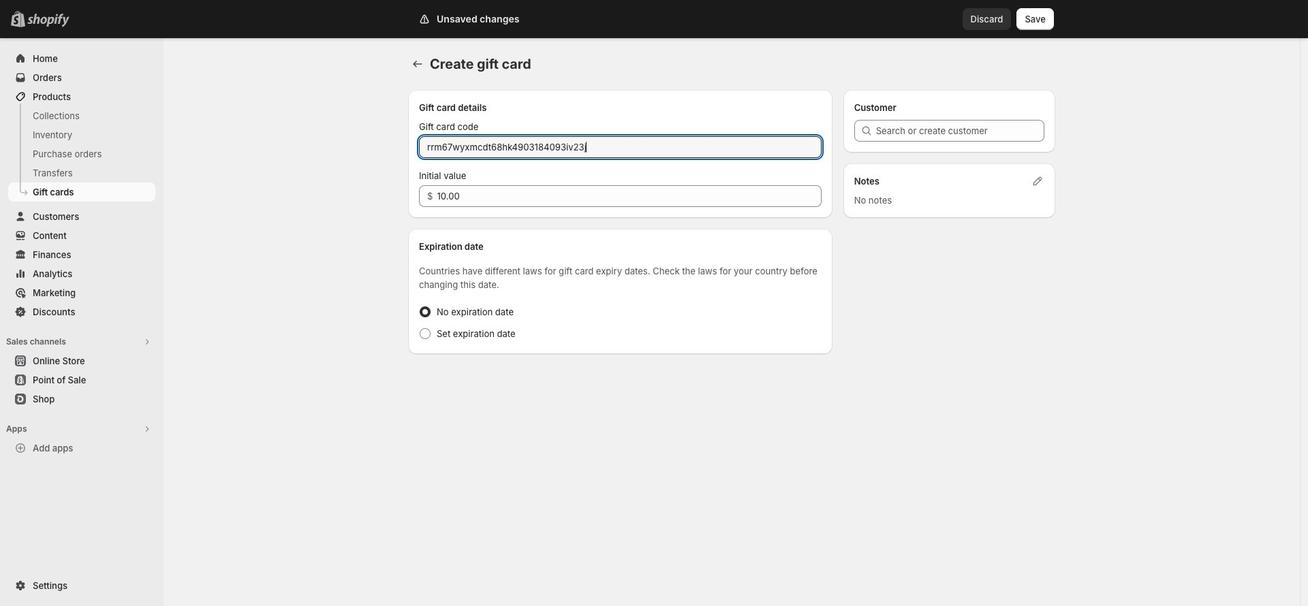 Task type: vqa. For each thing, say whether or not it's contained in the screenshot.
Bonus
no



Task type: describe. For each thing, give the bounding box(es) containing it.
Search or create customer text field
[[876, 120, 1044, 142]]



Task type: locate. For each thing, give the bounding box(es) containing it.
None text field
[[419, 136, 821, 158]]

  text field
[[437, 185, 821, 207]]

shopify image
[[30, 14, 72, 27]]



